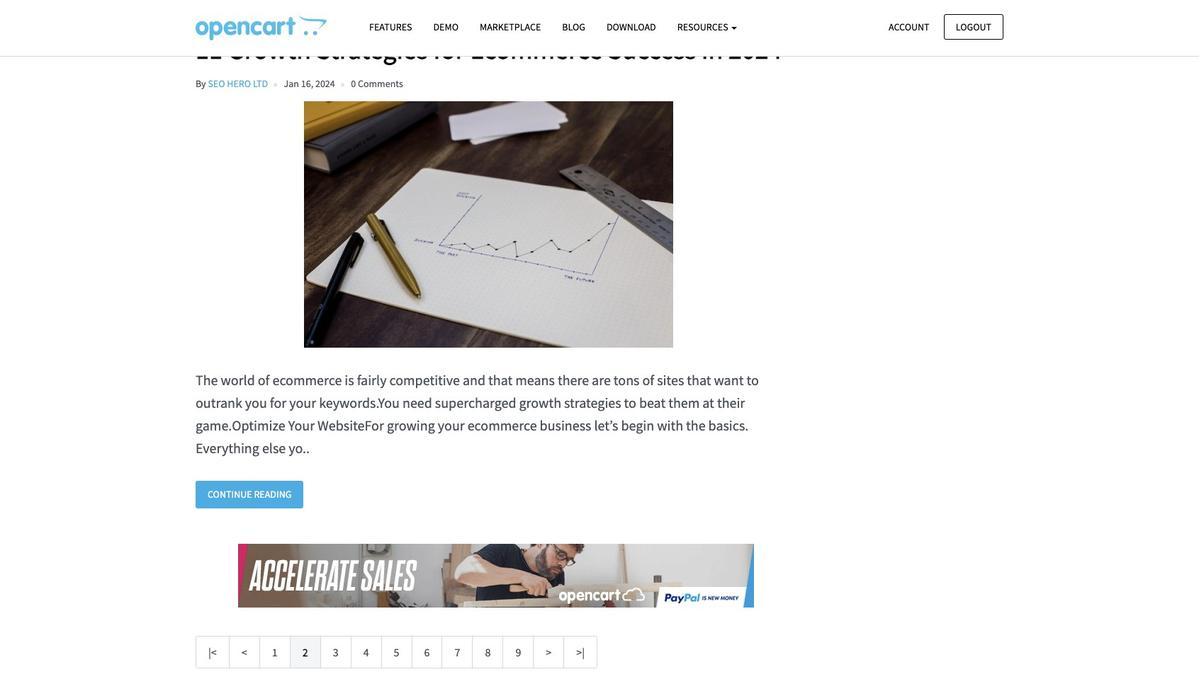 Task type: describe. For each thing, give the bounding box(es) containing it.
with
[[657, 417, 683, 435]]

strategies
[[564, 394, 621, 412]]

4 link
[[351, 636, 382, 669]]

your
[[288, 417, 315, 435]]

the
[[196, 371, 218, 389]]

|<
[[208, 645, 217, 660]]

11
[[196, 33, 222, 66]]

yo..
[[289, 440, 310, 457]]

0 comments
[[351, 77, 403, 90]]

jan 16, 2024
[[284, 77, 335, 90]]

features link
[[359, 15, 423, 40]]

8 link
[[472, 636, 503, 669]]

are
[[592, 371, 611, 389]]

everything
[[196, 440, 259, 457]]

5 link
[[381, 636, 412, 669]]

>| link
[[564, 636, 598, 669]]

11 growth strategies for ecommerce success in 2024
[[196, 33, 782, 66]]

3
[[333, 645, 338, 660]]

and
[[463, 371, 486, 389]]

7
[[455, 645, 460, 660]]

0
[[351, 77, 356, 90]]

0 vertical spatial for
[[433, 33, 465, 66]]

1 horizontal spatial 2024
[[728, 33, 782, 66]]

6
[[424, 645, 430, 660]]

them
[[668, 394, 700, 412]]

continue reading link
[[196, 481, 304, 509]]

5
[[394, 645, 399, 660]]

features
[[369, 21, 412, 33]]

basics.
[[708, 417, 749, 435]]

fairly
[[357, 371, 387, 389]]

business
[[540, 417, 591, 435]]

game.optimize
[[196, 417, 285, 435]]

growing
[[387, 417, 435, 435]]

begin
[[621, 417, 654, 435]]

sites
[[657, 371, 684, 389]]

success
[[608, 33, 696, 66]]

means
[[515, 371, 555, 389]]

growth
[[519, 394, 561, 412]]

<
[[242, 645, 247, 660]]

you
[[245, 394, 267, 412]]

0 horizontal spatial 2024
[[315, 77, 335, 90]]

blog link
[[552, 15, 596, 40]]

9
[[516, 645, 521, 660]]

1 that from the left
[[488, 371, 513, 389]]

demo link
[[423, 15, 469, 40]]

seo hero ltd link
[[208, 77, 268, 90]]

11 growth strategies for ecommerce success in 2024 link
[[196, 33, 796, 66]]

ecommerce
[[470, 33, 603, 66]]

marketplace link
[[469, 15, 552, 40]]

comments
[[358, 77, 403, 90]]

account
[[889, 20, 930, 33]]

at
[[703, 394, 714, 412]]

7 link
[[442, 636, 473, 669]]

1 horizontal spatial ecommerce
[[468, 417, 537, 435]]

there
[[558, 371, 589, 389]]

competitive
[[389, 371, 460, 389]]

resources
[[677, 21, 730, 33]]

for inside the world of ecommerce is fairly competitive and that means there are tons of sites that want to outrank you for your keywords.you need supercharged growth strategies to beat them at their game.optimize your websitefor growing your ecommerce business let's begin with the basics. everything else yo..
[[270, 394, 287, 412]]

world
[[221, 371, 255, 389]]

1 link
[[259, 636, 290, 669]]

1 of from the left
[[258, 371, 270, 389]]

0 horizontal spatial your
[[289, 394, 316, 412]]

>
[[546, 645, 552, 660]]

>|
[[576, 645, 585, 660]]



Task type: locate. For each thing, give the bounding box(es) containing it.
0 vertical spatial 2024
[[728, 33, 782, 66]]

0 horizontal spatial of
[[258, 371, 270, 389]]

that up the at
[[687, 371, 711, 389]]

websitefor
[[318, 417, 384, 435]]

strategies
[[316, 33, 428, 66]]

that right and
[[488, 371, 513, 389]]

3 link
[[320, 636, 351, 669]]

resources link
[[667, 15, 748, 40]]

2024 right in at the top of the page
[[728, 33, 782, 66]]

marketplace
[[480, 21, 541, 33]]

demo
[[433, 21, 459, 33]]

tons
[[614, 371, 640, 389]]

1 vertical spatial 2024
[[315, 77, 335, 90]]

1 horizontal spatial that
[[687, 371, 711, 389]]

download link
[[596, 15, 667, 40]]

blog
[[562, 21, 585, 33]]

continue
[[208, 488, 252, 501]]

2024 right '16,'
[[315, 77, 335, 90]]

download
[[607, 21, 656, 33]]

by
[[196, 77, 206, 90]]

1
[[272, 645, 278, 660]]

|< link
[[196, 636, 229, 669]]

supercharged
[[435, 394, 516, 412]]

1 vertical spatial your
[[438, 417, 465, 435]]

reading
[[254, 488, 292, 501]]

of right tons
[[642, 371, 654, 389]]

2 that from the left
[[687, 371, 711, 389]]

0 vertical spatial ecommerce
[[272, 371, 342, 389]]

< link
[[229, 636, 260, 669]]

your
[[289, 394, 316, 412], [438, 417, 465, 435]]

1 vertical spatial for
[[270, 394, 287, 412]]

0 vertical spatial to
[[747, 371, 759, 389]]

1 horizontal spatial of
[[642, 371, 654, 389]]

continue reading
[[208, 488, 292, 501]]

to left beat
[[624, 394, 636, 412]]

16,
[[301, 77, 313, 90]]

let's
[[594, 417, 618, 435]]

for right features link
[[433, 33, 465, 66]]

that
[[488, 371, 513, 389], [687, 371, 711, 389]]

their
[[717, 394, 745, 412]]

0 horizontal spatial that
[[488, 371, 513, 389]]

opencart - blog image
[[196, 15, 327, 40]]

2
[[302, 645, 308, 660]]

logout link
[[944, 14, 1004, 40]]

0 horizontal spatial for
[[270, 394, 287, 412]]

logout
[[956, 20, 991, 33]]

1 vertical spatial ecommerce
[[468, 417, 537, 435]]

hero
[[227, 77, 251, 90]]

to
[[747, 371, 759, 389], [624, 394, 636, 412]]

growth
[[228, 33, 311, 66]]

outrank
[[196, 394, 242, 412]]

to right want
[[747, 371, 759, 389]]

keywords.you
[[319, 394, 400, 412]]

0 vertical spatial your
[[289, 394, 316, 412]]

11 growth strategies for ecommerce success in 2024 image
[[196, 101, 782, 348]]

> link
[[533, 636, 564, 669]]

2 of from the left
[[642, 371, 654, 389]]

1 horizontal spatial your
[[438, 417, 465, 435]]

your down the supercharged
[[438, 417, 465, 435]]

ecommerce
[[272, 371, 342, 389], [468, 417, 537, 435]]

jan
[[284, 77, 299, 90]]

else
[[262, 440, 286, 457]]

1 vertical spatial to
[[624, 394, 636, 412]]

by seo hero ltd
[[196, 77, 268, 90]]

the
[[686, 417, 706, 435]]

want
[[714, 371, 744, 389]]

1 horizontal spatial for
[[433, 33, 465, 66]]

of
[[258, 371, 270, 389], [642, 371, 654, 389]]

seo
[[208, 77, 225, 90]]

6 link
[[411, 636, 443, 669]]

for
[[433, 33, 465, 66], [270, 394, 287, 412]]

your up your
[[289, 394, 316, 412]]

for right the you
[[270, 394, 287, 412]]

ecommerce left is
[[272, 371, 342, 389]]

account link
[[877, 14, 942, 40]]

is
[[345, 371, 354, 389]]

0 horizontal spatial ecommerce
[[272, 371, 342, 389]]

in
[[702, 33, 723, 66]]

need
[[403, 394, 432, 412]]

ecommerce down the supercharged
[[468, 417, 537, 435]]

of up the you
[[258, 371, 270, 389]]

the world of ecommerce is fairly competitive and that means there are tons of sites that want to outrank you for your keywords.you need supercharged growth strategies to beat them at their game.optimize your websitefor growing your ecommerce business let's begin with the basics. everything else yo..
[[196, 371, 759, 457]]

1 horizontal spatial to
[[747, 371, 759, 389]]

8
[[485, 645, 491, 660]]

9 link
[[503, 636, 534, 669]]

0 horizontal spatial to
[[624, 394, 636, 412]]

ltd
[[253, 77, 268, 90]]

4
[[363, 645, 369, 660]]

beat
[[639, 394, 666, 412]]



Task type: vqa. For each thing, say whether or not it's contained in the screenshot.
THE "RESOURCES" link
yes



